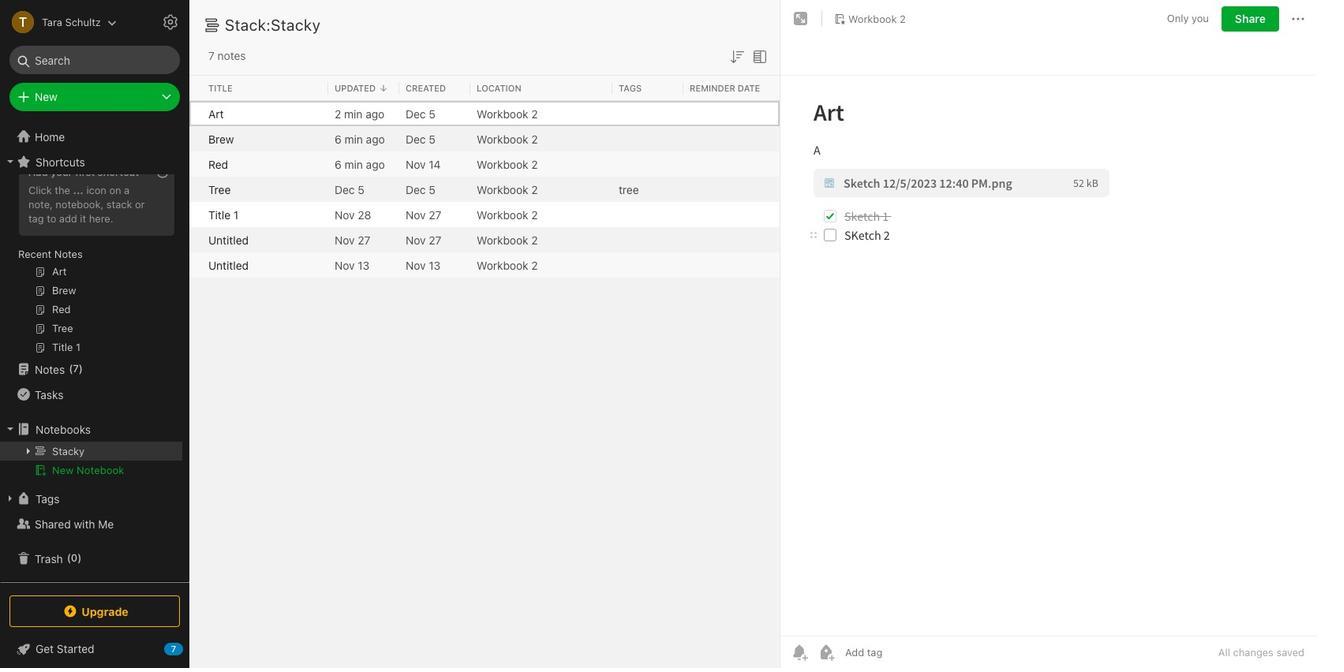 Task type: vqa. For each thing, say whether or not it's contained in the screenshot.
Auto
no



Task type: describe. For each thing, give the bounding box(es) containing it.
click to collapse image
[[184, 640, 195, 659]]

notes
[[218, 49, 246, 62]]

upgrade
[[82, 605, 128, 619]]

6 min ago for nov 14
[[335, 158, 385, 171]]

me
[[98, 518, 114, 531]]

shared with me link
[[0, 512, 182, 537]]

27 for 27
[[429, 233, 442, 247]]

2 13 from the left
[[429, 259, 441, 272]]

tags inside button
[[36, 492, 60, 506]]

2 min ago
[[335, 107, 385, 120]]

changes
[[1234, 647, 1274, 659]]

tag
[[28, 212, 44, 225]]

notes ( 7 )
[[35, 363, 83, 376]]

add tag image
[[817, 644, 836, 662]]

new notebook
[[52, 464, 124, 477]]

untitled for nov 27
[[208, 233, 249, 247]]

tree
[[619, 183, 639, 196]]

add your first shortcut
[[28, 166, 139, 178]]

1 min from the top
[[344, 107, 363, 120]]

tags inside row group
[[619, 83, 642, 93]]

Help and Learning task checklist field
[[0, 637, 190, 662]]

notebooks
[[36, 423, 91, 436]]

the
[[55, 184, 70, 197]]

dec 5 up nov 14
[[406, 132, 436, 146]]

5 down created
[[429, 107, 436, 120]]

1 ago from the top
[[366, 107, 385, 120]]

min for dec 5
[[345, 132, 363, 146]]

tree containing home
[[0, 124, 190, 582]]

min for nov 14
[[345, 158, 363, 171]]

dec 5 down created
[[406, 107, 436, 120]]

tasks button
[[0, 382, 182, 407]]

settings image
[[161, 13, 180, 32]]

workbook 2 button
[[829, 8, 912, 30]]

nov 27 for 28
[[406, 208, 442, 221]]

0 vertical spatial notes
[[54, 248, 83, 261]]

untitled for nov 13
[[208, 259, 249, 272]]

workbook 2 inside button
[[849, 12, 906, 25]]

Note Editor text field
[[781, 76, 1318, 636]]

dec down created
[[406, 107, 426, 120]]

add
[[28, 166, 48, 178]]

dec down nov 14
[[406, 183, 426, 196]]

( for notes
[[69, 363, 73, 375]]

shared
[[35, 518, 71, 531]]

only you
[[1168, 12, 1210, 25]]

get
[[36, 643, 54, 656]]

2 inside button
[[900, 12, 906, 25]]

stack:stacky
[[225, 16, 321, 34]]

6 for nov
[[335, 158, 342, 171]]

7 for 7 notes
[[208, 49, 215, 62]]

you
[[1192, 12, 1210, 25]]

notebook,
[[56, 198, 104, 211]]

ago for dec
[[366, 132, 385, 146]]

or
[[135, 198, 145, 211]]

your
[[51, 166, 72, 178]]

click the ...
[[28, 184, 84, 197]]

...
[[73, 184, 84, 197]]

created
[[406, 83, 446, 93]]

new for new notebook
[[52, 464, 74, 477]]

started
[[57, 643, 94, 656]]

new notebook button
[[0, 461, 182, 480]]

tara schultz
[[42, 15, 101, 28]]

add a reminder image
[[790, 644, 809, 662]]

1
[[234, 208, 239, 221]]

6 min ago for dec 5
[[335, 132, 385, 146]]

dec 5 up nov 28
[[335, 183, 365, 196]]

14
[[429, 158, 441, 171]]

click
[[28, 184, 52, 197]]

expand tags image
[[4, 493, 17, 505]]

5 up "14"
[[429, 132, 436, 146]]

home link
[[0, 124, 190, 149]]

row group containing title
[[190, 76, 780, 101]]

share button
[[1222, 6, 1280, 32]]

notebook
[[77, 464, 124, 477]]

art
[[208, 107, 224, 120]]

note,
[[28, 198, 53, 211]]

red
[[208, 158, 228, 171]]

stack
[[106, 198, 132, 211]]

View options field
[[747, 46, 770, 66]]

shared with me
[[35, 518, 114, 531]]

home
[[35, 130, 65, 143]]

only
[[1168, 12, 1190, 25]]

updated
[[335, 83, 376, 93]]

workbook inside workbook 2 button
[[849, 12, 897, 25]]

note window element
[[781, 0, 1318, 669]]

shortcuts button
[[0, 149, 182, 174]]

expand note image
[[792, 9, 811, 28]]

shortcuts
[[36, 155, 85, 169]]

reminder
[[690, 83, 736, 93]]



Task type: locate. For each thing, give the bounding box(es) containing it.
nov 27
[[406, 208, 442, 221], [335, 233, 371, 247], [406, 233, 442, 247]]

notes right recent
[[54, 248, 83, 261]]

7 inside 'help and learning task checklist' field
[[171, 644, 176, 655]]

1 vertical spatial 6 min ago
[[335, 158, 385, 171]]

title 1
[[208, 208, 239, 221]]

0 vertical spatial 6
[[335, 132, 342, 146]]

tree
[[208, 183, 231, 196]]

5
[[429, 107, 436, 120], [429, 132, 436, 146], [358, 183, 365, 196], [429, 183, 436, 196]]

min
[[344, 107, 363, 120], [345, 132, 363, 146], [345, 158, 363, 171]]

nov 13
[[335, 259, 370, 272], [406, 259, 441, 272]]

1 vertical spatial untitled
[[208, 259, 249, 272]]

1 vertical spatial ago
[[366, 132, 385, 146]]

2 ago from the top
[[366, 132, 385, 146]]

None search field
[[21, 46, 169, 74]]

location
[[477, 83, 522, 93]]

0 vertical spatial 7
[[208, 49, 215, 62]]

ago down updated on the left of page
[[366, 107, 385, 120]]

min down "2 min ago"
[[345, 132, 363, 146]]

(
[[69, 363, 73, 375], [67, 552, 71, 565]]

( inside trash ( 0 )
[[67, 552, 71, 565]]

nov 14
[[406, 158, 441, 171]]

7
[[208, 49, 215, 62], [73, 363, 79, 375], [171, 644, 176, 655]]

untitled
[[208, 233, 249, 247], [208, 259, 249, 272]]

upgrade button
[[9, 596, 180, 628]]

1 13 from the left
[[358, 259, 370, 272]]

a
[[124, 184, 130, 197]]

0 vertical spatial 6 min ago
[[335, 132, 385, 146]]

( inside notes ( 7 )
[[69, 363, 73, 375]]

3 min from the top
[[345, 158, 363, 171]]

2 min from the top
[[345, 132, 363, 146]]

2 untitled from the top
[[208, 259, 249, 272]]

1 title from the top
[[208, 83, 233, 93]]

2 vertical spatial 7
[[171, 644, 176, 655]]

0 vertical spatial new
[[35, 90, 57, 103]]

notes
[[54, 248, 83, 261], [35, 363, 65, 376]]

3 ago from the top
[[366, 158, 385, 171]]

6
[[335, 132, 342, 146], [335, 158, 342, 171]]

( up tasks button
[[69, 363, 73, 375]]

brew
[[208, 132, 234, 146]]

min up nov 28
[[345, 158, 363, 171]]

) inside trash ( 0 )
[[78, 552, 82, 565]]

Account field
[[0, 6, 117, 38]]

0 vertical spatial min
[[344, 107, 363, 120]]

( right trash
[[67, 552, 71, 565]]

0
[[71, 552, 78, 565]]

) up tasks button
[[79, 363, 83, 375]]

Sort field
[[728, 46, 747, 66]]

13
[[358, 259, 370, 272], [429, 259, 441, 272]]

7 up tasks button
[[73, 363, 79, 375]]

all
[[1219, 647, 1231, 659]]

2 6 from the top
[[335, 158, 342, 171]]

6 min ago
[[335, 132, 385, 146], [335, 158, 385, 171]]

get started
[[36, 643, 94, 656]]

2 title from the top
[[208, 208, 231, 221]]

6 for dec
[[335, 132, 342, 146]]

0 vertical spatial title
[[208, 83, 233, 93]]

Add tag field
[[844, 646, 963, 660]]

0 vertical spatial (
[[69, 363, 73, 375]]

0 vertical spatial untitled
[[208, 233, 249, 247]]

expand notebooks image
[[4, 423, 17, 436]]

2 6 min ago from the top
[[335, 158, 385, 171]]

1 vertical spatial tags
[[36, 492, 60, 506]]

tree
[[0, 124, 190, 582]]

new button
[[9, 83, 180, 111]]

notebooks link
[[0, 417, 182, 442]]

notes inside notes ( 7 )
[[35, 363, 65, 376]]

schultz
[[65, 15, 101, 28]]

arrow image
[[22, 445, 35, 458]]

more actions image
[[1289, 9, 1308, 28]]

)
[[79, 363, 83, 375], [78, 552, 82, 565]]

new for new
[[35, 90, 57, 103]]

) for trash
[[78, 552, 82, 565]]

shortcut
[[98, 166, 139, 178]]

( for trash
[[67, 552, 71, 565]]

7 left notes
[[208, 49, 215, 62]]

1 vertical spatial new
[[52, 464, 74, 477]]

1 row group from the top
[[190, 76, 780, 101]]

Search text field
[[21, 46, 169, 74]]

1 untitled from the top
[[208, 233, 249, 247]]

0 vertical spatial ago
[[366, 107, 385, 120]]

row group
[[190, 76, 780, 101], [190, 101, 780, 278]]

ago down "2 min ago"
[[366, 132, 385, 146]]

1 vertical spatial )
[[78, 552, 82, 565]]

nov 27 for 27
[[406, 233, 442, 247]]

title for title
[[208, 83, 233, 93]]

tasks
[[35, 388, 63, 402]]

7 left click to collapse icon
[[171, 644, 176, 655]]

new
[[35, 90, 57, 103], [52, 464, 74, 477]]

icon on a note, notebook, stack or tag to add it here.
[[28, 184, 145, 225]]

it
[[80, 212, 86, 225]]

note list element
[[190, 0, 781, 669]]

5 down "14"
[[429, 183, 436, 196]]

7 for 7
[[171, 644, 176, 655]]

new inside popup button
[[35, 90, 57, 103]]

1 horizontal spatial 7
[[171, 644, 176, 655]]

0 vertical spatial )
[[79, 363, 83, 375]]

6 up nov 28
[[335, 158, 342, 171]]

5 up 28
[[358, 183, 365, 196]]

1 nov 13 from the left
[[335, 259, 370, 272]]

cell
[[190, 101, 202, 126], [684, 126, 780, 152], [684, 152, 780, 177], [684, 177, 780, 202], [684, 227, 780, 253], [684, 253, 780, 278], [0, 442, 182, 461]]

dec
[[406, 107, 426, 120], [406, 132, 426, 146], [335, 183, 355, 196], [406, 183, 426, 196]]

recent
[[18, 248, 52, 261]]

1 vertical spatial min
[[345, 132, 363, 146]]

new inside button
[[52, 464, 74, 477]]

7 inside note list element
[[208, 49, 215, 62]]

min down updated on the left of page
[[344, 107, 363, 120]]

all changes saved
[[1219, 647, 1305, 659]]

) for notes
[[79, 363, 83, 375]]

1 vertical spatial (
[[67, 552, 71, 565]]

new notebook group
[[0, 442, 182, 486]]

group containing add your first shortcut
[[0, 152, 182, 363]]

tags button
[[0, 486, 182, 512]]

reminder date
[[690, 83, 761, 93]]

28
[[358, 208, 371, 221]]

7 inside notes ( 7 )
[[73, 363, 79, 375]]

0 horizontal spatial 7
[[73, 363, 79, 375]]

sort options image
[[728, 47, 747, 66]]

dec up nov 28
[[335, 183, 355, 196]]

new left the "notebook"
[[52, 464, 74, 477]]

cell inside tree
[[0, 442, 182, 461]]

title left 1
[[208, 208, 231, 221]]

1 vertical spatial 6
[[335, 158, 342, 171]]

27 for 28
[[429, 208, 442, 221]]

2 row group from the top
[[190, 101, 780, 278]]

share
[[1236, 12, 1266, 25]]

7 notes
[[208, 49, 246, 62]]

recent notes
[[18, 248, 83, 261]]

dec up nov 14
[[406, 132, 426, 146]]

title
[[208, 83, 233, 93], [208, 208, 231, 221]]

2 nov 13 from the left
[[406, 259, 441, 272]]

tara
[[42, 15, 62, 28]]

1 6 from the top
[[335, 132, 342, 146]]

notes up tasks
[[35, 363, 65, 376]]

dec 5 down nov 14
[[406, 183, 436, 196]]

More actions field
[[1289, 6, 1308, 32]]

1 horizontal spatial nov 13
[[406, 259, 441, 272]]

ago left nov 14
[[366, 158, 385, 171]]

1 vertical spatial 7
[[73, 363, 79, 375]]

nov 28
[[335, 208, 371, 221]]

ago for nov
[[366, 158, 385, 171]]

here.
[[89, 212, 113, 225]]

workbook
[[849, 12, 897, 25], [477, 107, 529, 120], [477, 132, 529, 146], [477, 158, 529, 171], [477, 183, 529, 196], [477, 208, 529, 221], [477, 233, 529, 247], [477, 259, 529, 272]]

2 vertical spatial min
[[345, 158, 363, 171]]

ago
[[366, 107, 385, 120], [366, 132, 385, 146], [366, 158, 385, 171]]

2 vertical spatial ago
[[366, 158, 385, 171]]

0 horizontal spatial 13
[[358, 259, 370, 272]]

icon
[[86, 184, 106, 197]]

1 6 min ago from the top
[[335, 132, 385, 146]]

6 down "2 min ago"
[[335, 132, 342, 146]]

0 horizontal spatial nov 13
[[335, 259, 370, 272]]

with
[[74, 518, 95, 531]]

new up home
[[35, 90, 57, 103]]

title for title 1
[[208, 208, 231, 221]]

1 vertical spatial title
[[208, 208, 231, 221]]

2
[[900, 12, 906, 25], [335, 107, 341, 120], [532, 107, 538, 120], [532, 132, 538, 146], [532, 158, 538, 171], [532, 183, 538, 196], [532, 208, 538, 221], [532, 233, 538, 247], [532, 259, 538, 272]]

27
[[429, 208, 442, 221], [358, 233, 371, 247], [429, 233, 442, 247]]

to
[[47, 212, 56, 225]]

group
[[0, 152, 182, 363]]

1 horizontal spatial tags
[[619, 83, 642, 93]]

add
[[59, 212, 77, 225]]

first
[[75, 166, 95, 178]]

1 horizontal spatial 13
[[429, 259, 441, 272]]

trash
[[35, 552, 63, 566]]

2 horizontal spatial 7
[[208, 49, 215, 62]]

on
[[109, 184, 121, 197]]

row group containing art
[[190, 101, 780, 278]]

1 vertical spatial notes
[[35, 363, 65, 376]]

nov
[[406, 158, 426, 171], [335, 208, 355, 221], [406, 208, 426, 221], [335, 233, 355, 247], [406, 233, 426, 247], [335, 259, 355, 272], [406, 259, 426, 272]]

0 vertical spatial tags
[[619, 83, 642, 93]]

trash ( 0 )
[[35, 552, 82, 566]]

saved
[[1277, 647, 1305, 659]]

dec 5
[[406, 107, 436, 120], [406, 132, 436, 146], [335, 183, 365, 196], [406, 183, 436, 196]]

title up art
[[208, 83, 233, 93]]

date
[[738, 83, 761, 93]]

) right trash
[[78, 552, 82, 565]]

0 horizontal spatial tags
[[36, 492, 60, 506]]

) inside notes ( 7 )
[[79, 363, 83, 375]]



